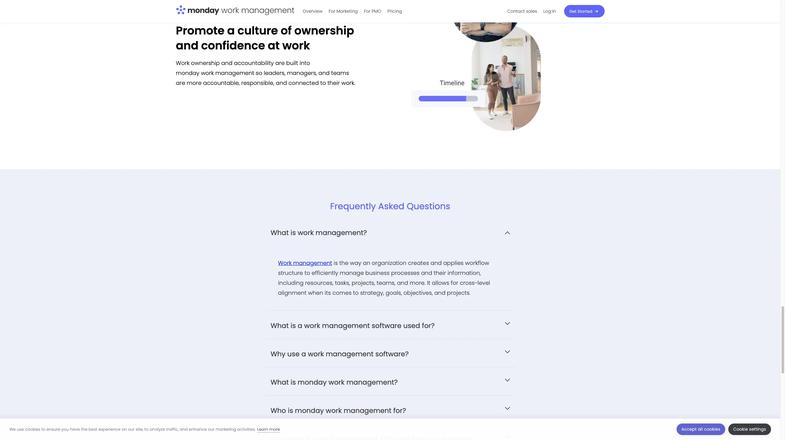 Task type: locate. For each thing, give the bounding box(es) containing it.
for marketing link
[[326, 6, 361, 16]]

use inside dropdown button
[[287, 350, 300, 359]]

cross-
[[460, 279, 477, 287]]

who is monday work management for? button
[[266, 396, 515, 424]]

more left accountable,
[[187, 79, 202, 87]]

cookies for all
[[704, 427, 720, 433]]

1 vertical spatial their
[[434, 269, 446, 277]]

at
[[268, 38, 280, 53]]

accept all cookies
[[682, 427, 720, 433]]

more
[[187, 79, 202, 87], [269, 427, 280, 433]]

0 vertical spatial for?
[[422, 321, 435, 331]]

for for for pmo
[[364, 8, 370, 14]]

cookies right we
[[25, 427, 40, 433]]

resources,
[[305, 279, 333, 287]]

the left way
[[339, 259, 348, 267]]

the
[[339, 259, 348, 267], [81, 427, 87, 433]]

our right enhance
[[208, 427, 214, 433]]

0 vertical spatial a
[[227, 23, 235, 38]]

0 horizontal spatial the
[[81, 427, 87, 433]]

monday
[[176, 69, 199, 77], [298, 378, 327, 388], [295, 406, 324, 416]]

management
[[215, 69, 254, 77], [293, 259, 332, 267], [322, 321, 370, 331], [326, 350, 374, 359], [344, 406, 391, 416]]

0 vertical spatial their
[[327, 79, 340, 87]]

2 our from the left
[[208, 427, 214, 433]]

0 vertical spatial work
[[176, 59, 190, 67]]

management?
[[316, 228, 367, 238], [346, 378, 398, 388]]

0 horizontal spatial our
[[128, 427, 135, 433]]

1 vertical spatial management?
[[346, 378, 398, 388]]

to down projects,
[[353, 289, 359, 297]]

business
[[365, 269, 390, 277]]

use
[[287, 350, 300, 359], [17, 427, 24, 433]]

an
[[363, 259, 370, 267]]

0 horizontal spatial work
[[176, 59, 190, 67]]

a
[[227, 23, 235, 38], [298, 321, 302, 331], [301, 350, 306, 359]]

1 vertical spatial what
[[271, 321, 289, 331]]

management inside work ownership and accountability are built into monday work management so leaders, managers, and teams are more accountable, responsible, and connected to their work.
[[215, 69, 254, 77]]

management inside why use a work management software? dropdown button
[[326, 350, 374, 359]]

who is monday work management for?
[[271, 406, 406, 416]]

organization
[[372, 259, 406, 267]]

more right learn
[[269, 427, 280, 433]]

2 what from the top
[[271, 321, 289, 331]]

of
[[281, 23, 292, 38]]

accountable,
[[203, 79, 240, 87]]

1 horizontal spatial cookies
[[704, 427, 720, 433]]

management for why
[[326, 350, 374, 359]]

1 vertical spatial use
[[17, 427, 24, 433]]

0 horizontal spatial cookies
[[25, 427, 40, 433]]

1 vertical spatial are
[[176, 79, 185, 87]]

for left marketing
[[329, 8, 335, 14]]

our right on
[[128, 427, 135, 433]]

0 vertical spatial are
[[275, 59, 285, 67]]

2 vertical spatial monday
[[295, 406, 324, 416]]

for inside for pmo link
[[364, 8, 370, 14]]

0 vertical spatial more
[[187, 79, 202, 87]]

more inside work ownership and accountability are built into monday work management so leaders, managers, and teams are more accountable, responsible, and connected to their work.
[[187, 79, 202, 87]]

ownership up accountable,
[[191, 59, 220, 67]]

tasks,
[[335, 279, 350, 287]]

dialog
[[0, 419, 780, 441]]

2 for from the left
[[364, 8, 370, 14]]

0 vertical spatial ownership
[[294, 23, 354, 38]]

1 for from the left
[[329, 8, 335, 14]]

started
[[578, 8, 592, 14]]

1 vertical spatial a
[[298, 321, 302, 331]]

1 vertical spatial work
[[278, 259, 292, 267]]

strategy,
[[360, 289, 384, 297]]

1 vertical spatial for?
[[393, 406, 406, 416]]

when
[[308, 289, 323, 297]]

cookies inside "button"
[[704, 427, 720, 433]]

for? down what is monday work management? dropdown button
[[393, 406, 406, 416]]

for? right 'used' on the bottom of page
[[422, 321, 435, 331]]

work inside region
[[278, 259, 292, 267]]

to left ensure
[[41, 427, 45, 433]]

1 horizontal spatial are
[[275, 59, 285, 67]]

monday inside work ownership and accountability are built into monday work management so leaders, managers, and teams are more accountable, responsible, and connected to their work.
[[176, 69, 199, 77]]

their down teams at top left
[[327, 79, 340, 87]]

cookies right all on the right of the page
[[704, 427, 720, 433]]

so
[[256, 69, 262, 77]]

log in
[[543, 8, 556, 14]]

work
[[176, 59, 190, 67], [278, 259, 292, 267]]

traffic,
[[166, 427, 179, 433]]

1 horizontal spatial ownership
[[294, 23, 354, 38]]

0 horizontal spatial more
[[187, 79, 202, 87]]

what is a work management software used for? button
[[266, 311, 515, 339]]

work for work management
[[278, 259, 292, 267]]

marketing
[[216, 427, 236, 433]]

accept all cookies button
[[677, 424, 725, 436]]

0 horizontal spatial their
[[327, 79, 340, 87]]

to down 'work management' "link"
[[305, 269, 310, 277]]

for left pmo
[[364, 8, 370, 14]]

pricing
[[387, 8, 402, 14]]

settings
[[749, 427, 766, 433]]

who
[[271, 406, 286, 416]]

region
[[278, 258, 502, 298]]

contact sales button
[[504, 6, 540, 16]]

0 vertical spatial use
[[287, 350, 300, 359]]

2 vertical spatial what
[[271, 378, 289, 388]]

responsible,
[[241, 79, 274, 87]]

to right connected
[[320, 79, 326, 87]]

work
[[282, 38, 310, 53], [201, 69, 214, 77], [298, 228, 314, 238], [304, 321, 320, 331], [308, 350, 324, 359], [328, 378, 345, 388], [326, 406, 342, 416]]

efficiently
[[312, 269, 338, 277]]

cookies
[[25, 427, 40, 433], [704, 427, 720, 433]]

alignment
[[278, 289, 306, 297]]

list
[[504, 0, 559, 22]]

structure
[[278, 269, 303, 277]]

ownership down overview link
[[294, 23, 354, 38]]

0 vertical spatial management?
[[316, 228, 367, 238]]

for inside for marketing 'link'
[[329, 8, 335, 14]]

for? inside who is monday work management for? dropdown button
[[393, 406, 406, 416]]

and inside promote a culture of ownership and confidence at work
[[176, 38, 198, 53]]

0 horizontal spatial for?
[[393, 406, 406, 416]]

is for what is a work management software used for?
[[291, 321, 296, 331]]

management for who
[[344, 406, 391, 416]]

management for what
[[322, 321, 370, 331]]

frequently asked questions
[[330, 200, 450, 213]]

2 vertical spatial a
[[301, 350, 306, 359]]

pmo
[[372, 8, 381, 14]]

1 vertical spatial ownership
[[191, 59, 220, 67]]

learn more link
[[257, 427, 280, 433]]

our
[[128, 427, 135, 433], [208, 427, 214, 433]]

and inside dialog
[[180, 427, 188, 433]]

work inside work ownership and accountability are built into monday work management so leaders, managers, and teams are more accountable, responsible, and connected to their work.
[[176, 59, 190, 67]]

use right we
[[17, 427, 24, 433]]

for pmo
[[364, 8, 381, 14]]

1 our from the left
[[128, 427, 135, 433]]

work management link
[[278, 259, 332, 267]]

1 horizontal spatial for?
[[422, 321, 435, 331]]

what for what is work management?
[[271, 228, 289, 238]]

list containing contact sales
[[504, 0, 559, 22]]

ownership inside work ownership and accountability are built into monday work management so leaders, managers, and teams are more accountable, responsible, and connected to their work.
[[191, 59, 220, 67]]

1 what from the top
[[271, 228, 289, 238]]

1 horizontal spatial for
[[364, 8, 370, 14]]

ownership
[[294, 23, 354, 38], [191, 59, 220, 67]]

region containing work management
[[278, 258, 502, 298]]

a inside dropdown button
[[298, 321, 302, 331]]

for?
[[422, 321, 435, 331], [393, 406, 406, 416]]

a inside dropdown button
[[301, 350, 306, 359]]

use inside dialog
[[17, 427, 24, 433]]

contact
[[507, 8, 525, 14]]

in
[[552, 8, 556, 14]]

0 horizontal spatial ownership
[[191, 59, 220, 67]]

1 horizontal spatial our
[[208, 427, 214, 433]]

1 vertical spatial more
[[269, 427, 280, 433]]

what is monday work management?
[[271, 378, 398, 388]]

site,
[[136, 427, 143, 433]]

0 vertical spatial the
[[339, 259, 348, 267]]

0 vertical spatial what
[[271, 228, 289, 238]]

their
[[327, 79, 340, 87], [434, 269, 446, 277]]

0 horizontal spatial are
[[176, 79, 185, 87]]

objectives,
[[404, 289, 433, 297]]

0 horizontal spatial use
[[17, 427, 24, 433]]

what is a work management software used for?
[[271, 321, 435, 331]]

is
[[291, 228, 296, 238], [334, 259, 338, 267], [291, 321, 296, 331], [291, 378, 296, 388], [288, 406, 293, 416]]

1 horizontal spatial their
[[434, 269, 446, 277]]

3 what from the top
[[271, 378, 289, 388]]

0 vertical spatial monday
[[176, 69, 199, 77]]

log
[[543, 8, 551, 14]]

use right why at the bottom of the page
[[287, 350, 300, 359]]

1 horizontal spatial more
[[269, 427, 280, 433]]

why use a work management software? button
[[266, 339, 515, 367]]

0 horizontal spatial for
[[329, 8, 335, 14]]

management inside who is monday work management for? dropdown button
[[344, 406, 391, 416]]

1 vertical spatial the
[[81, 427, 87, 433]]

for for for marketing
[[329, 8, 335, 14]]

manage
[[340, 269, 364, 277]]

1 vertical spatial monday
[[298, 378, 327, 388]]

work.
[[341, 79, 355, 87]]

the left best
[[81, 427, 87, 433]]

to
[[320, 79, 326, 87], [305, 269, 310, 277], [353, 289, 359, 297], [41, 427, 45, 433], [144, 427, 148, 433]]

their up allows
[[434, 269, 446, 277]]

1 horizontal spatial use
[[287, 350, 300, 359]]

for marketing
[[329, 8, 358, 14]]

work inside promote a culture of ownership and confidence at work
[[282, 38, 310, 53]]

management inside what is a work management software used for? dropdown button
[[322, 321, 370, 331]]

accountability
[[234, 59, 274, 67]]

teams,
[[377, 279, 395, 287]]

1 horizontal spatial the
[[339, 259, 348, 267]]

why
[[271, 350, 286, 359]]

1 horizontal spatial work
[[278, 259, 292, 267]]

management? inside what is work management? dropdown button
[[316, 228, 367, 238]]



Task type: vqa. For each thing, say whether or not it's contained in the screenshot.
data
no



Task type: describe. For each thing, give the bounding box(es) containing it.
frequently
[[330, 200, 376, 213]]

managers,
[[287, 69, 317, 77]]

dialog containing we use cookies to ensure you have the best experience on our site, to analyze traffic, and enhance our marketing activities.
[[0, 419, 780, 441]]

cookie settings button
[[728, 424, 771, 436]]

cookie
[[733, 427, 748, 433]]

we use cookies to ensure you have the best experience on our site, to analyze traffic, and enhance our marketing activities. learn more
[[9, 427, 280, 433]]

to inside work ownership and accountability are built into monday work management so leaders, managers, and teams are more accountable, responsible, and connected to their work.
[[320, 79, 326, 87]]

comes
[[332, 289, 352, 297]]

applies
[[443, 259, 464, 267]]

work for work ownership and accountability are built into monday work management so leaders, managers, and teams are more accountable, responsible, and connected to their work.
[[176, 59, 190, 67]]

the inside is the way an organization creates and applies workflow structure to efficiently manage business processes and their information, including resources, tasks, projects, teams, and more. it allows for cross-level alignment when its comes to strategy, goals, objectives, and projects.
[[339, 259, 348, 267]]

what for what is a work management software used for?
[[271, 321, 289, 331]]

their inside work ownership and accountability are built into monday work management so leaders, managers, and teams are more accountable, responsible, and connected to their work.
[[327, 79, 340, 87]]

software
[[372, 321, 401, 331]]

goals,
[[386, 289, 402, 297]]

it
[[427, 279, 430, 287]]

software?
[[375, 350, 409, 359]]

work inside work ownership and accountability are built into monday work management so leaders, managers, and teams are more accountable, responsible, and connected to their work.
[[201, 69, 214, 77]]

is inside is the way an organization creates and applies workflow structure to efficiently manage business processes and their information, including resources, tasks, projects, teams, and more. it allows for cross-level alignment when its comes to strategy, goals, objectives, and projects.
[[334, 259, 338, 267]]

on
[[122, 427, 127, 433]]

ownership inside promote a culture of ownership and confidence at work
[[294, 23, 354, 38]]

for? inside what is a work management software used for? dropdown button
[[422, 321, 435, 331]]

promote a culture of ownership and confidence at work
[[176, 23, 354, 53]]

we
[[9, 427, 16, 433]]

into
[[300, 59, 310, 67]]

accept
[[682, 427, 697, 433]]

their inside is the way an organization creates and applies workflow structure to efficiently manage business processes and their information, including resources, tasks, projects, teams, and more. it allows for cross-level alignment when its comes to strategy, goals, objectives, and projects.
[[434, 269, 446, 277]]

get started
[[569, 8, 592, 14]]

use for we
[[17, 427, 24, 433]]

sales
[[526, 8, 537, 14]]

processes
[[391, 269, 420, 277]]

what for what is monday work management?
[[271, 378, 289, 388]]

questions
[[407, 200, 450, 213]]

cookies for use
[[25, 427, 40, 433]]

level
[[477, 279, 490, 287]]

a for why
[[301, 350, 306, 359]]

monday for who
[[295, 406, 324, 416]]

projects,
[[352, 279, 375, 287]]

use for why
[[287, 350, 300, 359]]

what is work management? button
[[266, 218, 515, 246]]

more inside dialog
[[269, 427, 280, 433]]

monday.com work management image
[[176, 4, 295, 17]]

ensure
[[46, 427, 60, 433]]

creates
[[408, 259, 429, 267]]

marketing
[[336, 8, 358, 14]]

best
[[89, 427, 97, 433]]

what is work management?
[[271, 228, 367, 238]]

culture
[[237, 23, 278, 38]]

its
[[325, 289, 331, 297]]

you
[[61, 427, 69, 433]]

management? inside what is monday work management? dropdown button
[[346, 378, 398, 388]]

all
[[698, 427, 703, 433]]

pricing link
[[384, 6, 405, 16]]

more.
[[410, 279, 426, 287]]

management inside region
[[293, 259, 332, 267]]

connected
[[288, 79, 319, 87]]

the inside dialog
[[81, 427, 87, 433]]

allows
[[432, 279, 449, 287]]

teams
[[331, 69, 349, 77]]

for pmo link
[[361, 6, 384, 16]]

confidence
[[201, 38, 265, 53]]

including
[[278, 279, 304, 287]]

is for what is monday work management?
[[291, 378, 296, 388]]

used
[[403, 321, 420, 331]]

work inside dropdown button
[[308, 350, 324, 359]]

experience
[[98, 427, 121, 433]]

enhance
[[189, 427, 207, 433]]

for
[[451, 279, 458, 287]]

is for who is monday work management for?
[[288, 406, 293, 416]]

workflow
[[465, 259, 489, 267]]

get
[[569, 8, 577, 14]]

information,
[[448, 269, 481, 277]]

cookie settings
[[733, 427, 766, 433]]

get started button
[[564, 5, 605, 17]]

log in link
[[540, 6, 559, 16]]

is for what is work management?
[[291, 228, 296, 238]]

main element
[[300, 0, 605, 22]]

leaders,
[[264, 69, 285, 77]]

a inside promote a culture of ownership and confidence at work
[[227, 23, 235, 38]]

analyze
[[150, 427, 165, 433]]

overview
[[303, 8, 323, 14]]

work ownership and accountability are built into monday work management so leaders, managers, and teams are more accountable, responsible, and connected to their work.
[[176, 59, 355, 87]]

to right 'site,' at the bottom left of the page
[[144, 427, 148, 433]]

projects.
[[447, 289, 471, 297]]

way
[[350, 259, 361, 267]]

have
[[70, 427, 80, 433]]

monday for what
[[298, 378, 327, 388]]

overview link
[[300, 6, 326, 16]]

is the way an organization creates and applies workflow structure to efficiently manage business processes and their information, including resources, tasks, projects, teams, and more. it allows for cross-level alignment when its comes to strategy, goals, objectives, and projects.
[[278, 259, 490, 297]]

activities.
[[237, 427, 256, 433]]

asked
[[378, 200, 404, 213]]

contact sales
[[507, 8, 537, 14]]

learn
[[257, 427, 268, 433]]

a for what
[[298, 321, 302, 331]]



